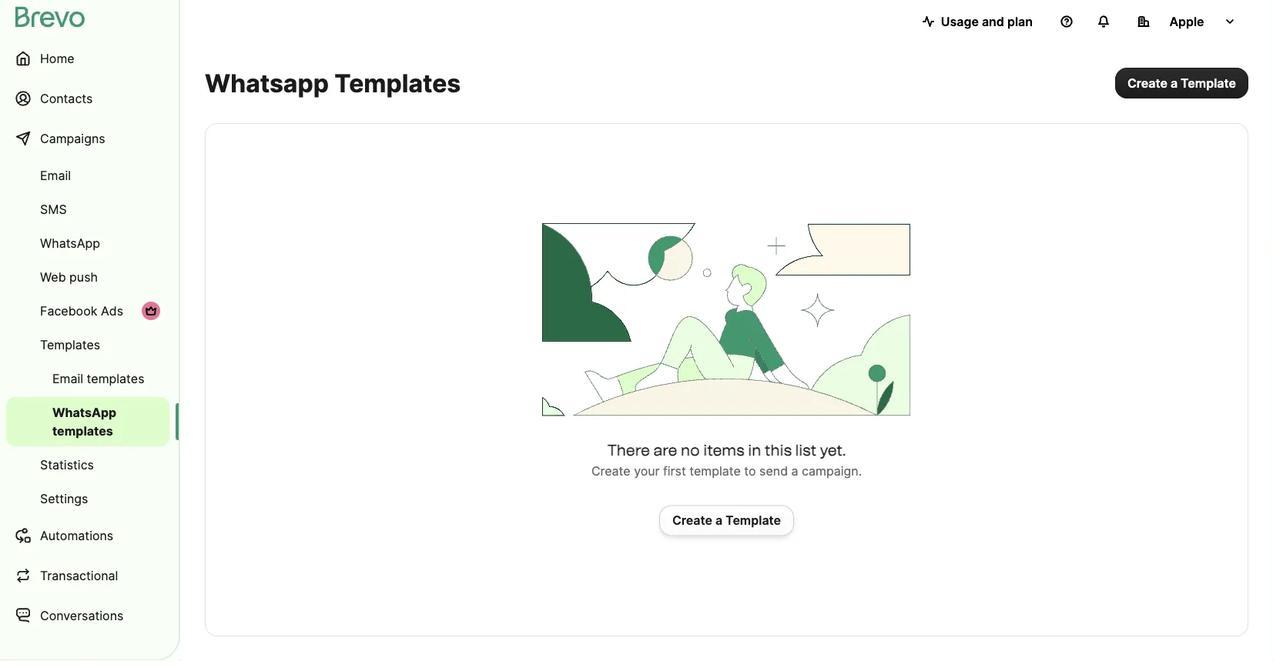 Task type: locate. For each thing, give the bounding box(es) containing it.
template
[[690, 464, 741, 479]]

1 vertical spatial create
[[592, 464, 631, 479]]

contacts
[[40, 91, 93, 106]]

0 horizontal spatial template
[[726, 514, 781, 529]]

0 horizontal spatial a
[[716, 514, 723, 529]]

1 vertical spatial create a template
[[673, 514, 781, 529]]

0 horizontal spatial create
[[592, 464, 631, 479]]

0 vertical spatial a
[[1171, 76, 1178, 91]]

send
[[760, 464, 788, 479]]

whatsapp for whatsapp
[[40, 236, 100, 251]]

facebook
[[40, 304, 97, 319]]

whatsapp for whatsapp templates
[[52, 405, 116, 420]]

1 vertical spatial whatsapp
[[52, 405, 116, 420]]

email
[[40, 168, 71, 183], [52, 371, 83, 386]]

create a template for create a template button to the top
[[1128, 76, 1237, 91]]

1 horizontal spatial templates
[[335, 68, 461, 98]]

1 vertical spatial a
[[792, 464, 799, 479]]

create down apple button
[[1128, 76, 1168, 91]]

templates
[[335, 68, 461, 98], [40, 338, 100, 353]]

0 vertical spatial templates
[[87, 371, 145, 386]]

whatsapp inside "link"
[[40, 236, 100, 251]]

create a template button down apple button
[[1116, 68, 1249, 99]]

create down first at the right bottom of page
[[673, 514, 713, 529]]

usage and plan button
[[911, 6, 1046, 37]]

1 vertical spatial template
[[726, 514, 781, 529]]

0 vertical spatial create a template button
[[1116, 68, 1249, 99]]

0 horizontal spatial create a template button
[[660, 506, 795, 537]]

create a template button down template
[[660, 506, 795, 537]]

email link
[[6, 160, 170, 191]]

0 horizontal spatial create a template
[[673, 514, 781, 529]]

a down template
[[716, 514, 723, 529]]

create a template
[[1128, 76, 1237, 91], [673, 514, 781, 529]]

1 vertical spatial templates
[[52, 424, 113, 439]]

a for create a template button to the top
[[1171, 76, 1178, 91]]

create a template button
[[1116, 68, 1249, 99], [660, 506, 795, 537]]

2 horizontal spatial a
[[1171, 76, 1178, 91]]

campaign.
[[802, 464, 862, 479]]

facebook ads link
[[6, 296, 170, 327]]

0 vertical spatial create
[[1128, 76, 1168, 91]]

home
[[40, 51, 74, 66]]

create a template down apple button
[[1128, 76, 1237, 91]]

create a template down template
[[673, 514, 781, 529]]

whatsapp up web push
[[40, 236, 100, 251]]

1 horizontal spatial create a template button
[[1116, 68, 1249, 99]]

create
[[1128, 76, 1168, 91], [592, 464, 631, 479], [673, 514, 713, 529]]

yet.
[[821, 441, 847, 460]]

sms link
[[6, 194, 170, 225]]

automations
[[40, 529, 113, 544]]

1 horizontal spatial create
[[673, 514, 713, 529]]

create down there
[[592, 464, 631, 479]]

0 vertical spatial template
[[1181, 76, 1237, 91]]

campaigns link
[[6, 120, 170, 157]]

1 horizontal spatial create a template
[[1128, 76, 1237, 91]]

1 vertical spatial create a template button
[[660, 506, 795, 537]]

web push
[[40, 270, 98, 285]]

templates up statistics link
[[52, 424, 113, 439]]

list
[[796, 441, 817, 460]]

whatsapp down email templates link
[[52, 405, 116, 420]]

email up the sms
[[40, 168, 71, 183]]

2 vertical spatial a
[[716, 514, 723, 529]]

automations link
[[6, 518, 170, 555]]

0 vertical spatial email
[[40, 168, 71, 183]]

settings
[[40, 492, 88, 507]]

0 vertical spatial whatsapp
[[40, 236, 100, 251]]

0 horizontal spatial templates
[[40, 338, 100, 353]]

whatsapp templates
[[52, 405, 116, 439]]

a
[[1171, 76, 1178, 91], [792, 464, 799, 479], [716, 514, 723, 529]]

1 vertical spatial email
[[52, 371, 83, 386]]

0 vertical spatial create a template
[[1128, 76, 1237, 91]]

1 horizontal spatial a
[[792, 464, 799, 479]]

template
[[1181, 76, 1237, 91], [726, 514, 781, 529]]

template down apple button
[[1181, 76, 1237, 91]]

email down templates "link"
[[52, 371, 83, 386]]

left___rvooi image
[[145, 305, 157, 317]]

whatsapp
[[40, 236, 100, 251], [52, 405, 116, 420]]

templates down templates "link"
[[87, 371, 145, 386]]

web push link
[[6, 262, 170, 293]]

templates inside "whatsapp templates"
[[52, 424, 113, 439]]

a right send
[[792, 464, 799, 479]]

templates
[[87, 371, 145, 386], [52, 424, 113, 439]]

email for email
[[40, 168, 71, 183]]

in
[[748, 441, 762, 460]]

1 vertical spatial templates
[[40, 338, 100, 353]]

a down apple button
[[1171, 76, 1178, 91]]

to
[[745, 464, 756, 479]]

template down to
[[726, 514, 781, 529]]



Task type: describe. For each thing, give the bounding box(es) containing it.
plan
[[1008, 14, 1033, 29]]

create inside there are no items in this list yet. create your first template to send a campaign.
[[592, 464, 631, 479]]

a for bottommost create a template button
[[716, 514, 723, 529]]

usage
[[941, 14, 979, 29]]

a inside there are no items in this list yet. create your first template to send a campaign.
[[792, 464, 799, 479]]

2 vertical spatial create
[[673, 514, 713, 529]]

whatsapp templates
[[205, 68, 461, 98]]

web
[[40, 270, 66, 285]]

statistics
[[40, 458, 94, 473]]

apple
[[1170, 14, 1205, 29]]

there
[[608, 441, 650, 460]]

there are no items in this list yet. create your first template to send a campaign.
[[592, 441, 862, 479]]

ads
[[101, 304, 123, 319]]

conversations link
[[6, 598, 170, 635]]

0 vertical spatial templates
[[335, 68, 461, 98]]

settings link
[[6, 484, 170, 515]]

transactional link
[[6, 558, 170, 595]]

whatsapp templates link
[[6, 398, 170, 447]]

your
[[634, 464, 660, 479]]

templates link
[[6, 330, 170, 361]]

first
[[664, 464, 686, 479]]

transactional
[[40, 569, 118, 584]]

campaigns
[[40, 131, 105, 146]]

templates inside "link"
[[40, 338, 100, 353]]

email templates link
[[6, 364, 170, 395]]

templates for whatsapp templates
[[52, 424, 113, 439]]

2 horizontal spatial create
[[1128, 76, 1168, 91]]

templates for email templates
[[87, 371, 145, 386]]

sms
[[40, 202, 67, 217]]

email templates
[[52, 371, 145, 386]]

contacts link
[[6, 80, 170, 117]]

1 horizontal spatial template
[[1181, 76, 1237, 91]]

apple button
[[1126, 6, 1249, 37]]

home link
[[6, 40, 170, 77]]

statistics link
[[6, 450, 170, 481]]

push
[[69, 270, 98, 285]]

no
[[681, 441, 700, 460]]

whatsapp link
[[6, 228, 170, 259]]

are
[[654, 441, 678, 460]]

whatsapp
[[205, 68, 329, 98]]

and
[[982, 14, 1005, 29]]

email for email templates
[[52, 371, 83, 386]]

this
[[765, 441, 792, 460]]

usage and plan
[[941, 14, 1033, 29]]

create a template for bottommost create a template button
[[673, 514, 781, 529]]

items
[[704, 441, 745, 460]]

facebook ads
[[40, 304, 123, 319]]

conversations
[[40, 609, 124, 624]]



Task type: vqa. For each thing, say whether or not it's contained in the screenshot.
Create in the There are no items in this list yet. Create your first template to send a campaign.
yes



